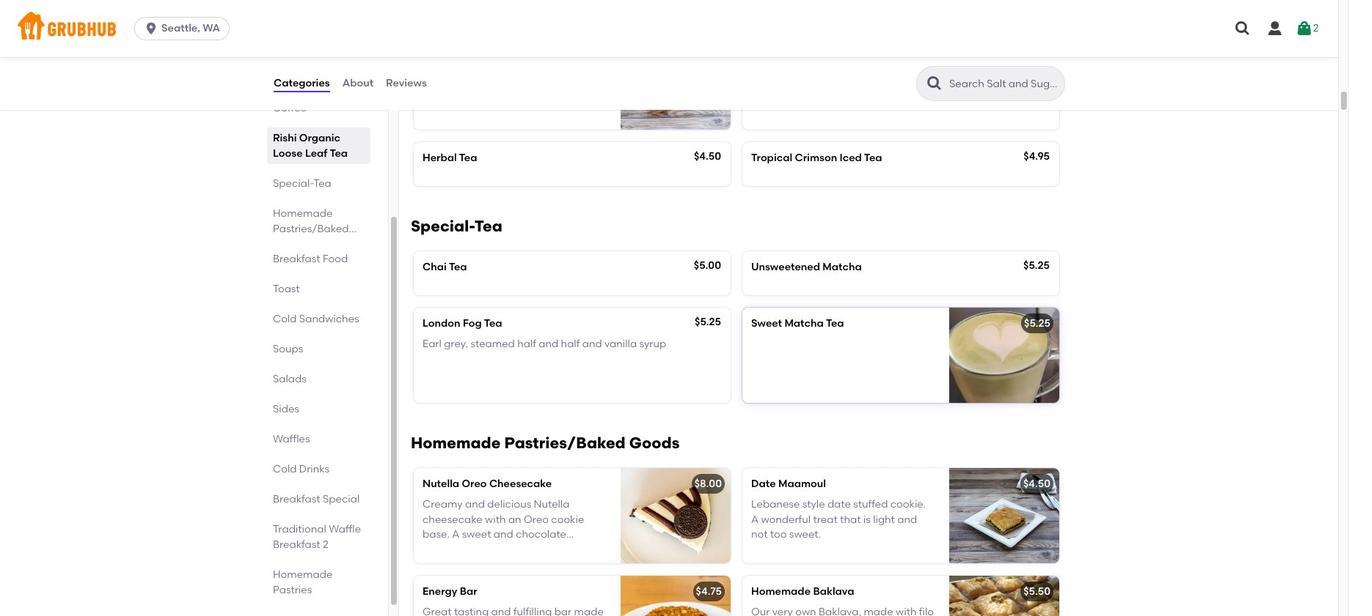 Task type: describe. For each thing, give the bounding box(es) containing it.
food
[[323, 253, 348, 266]]

reviews
[[386, 77, 427, 89]]

homemade baklava image
[[949, 577, 1059, 617]]

$4.95
[[1024, 150, 1050, 163]]

0 horizontal spatial oreo
[[462, 478, 487, 491]]

cookie
[[551, 514, 584, 527]]

with
[[485, 514, 506, 527]]

steamed
[[471, 339, 515, 351]]

traditional waffle breakfast 2
[[273, 524, 361, 552]]

2 inside "traditional waffle breakfast 2"
[[323, 539, 329, 552]]

oreo inside creamy and delicious nutella cheesecake with an oreo cookie base. a sweet and chocolate delight!
[[524, 514, 549, 527]]

too
[[770, 529, 787, 541]]

$4.75
[[696, 586, 722, 599]]

main navigation navigation
[[0, 0, 1338, 57]]

waffle
[[329, 524, 361, 536]]

pastries/baked for homemade pastries/baked goods
[[504, 434, 626, 453]]

a inside lebanese style date stuffed cookie. a wonderful treat that is light and not too sweet.
[[751, 514, 759, 527]]

soups
[[273, 343, 303, 356]]

baklava
[[813, 586, 854, 599]]

1 horizontal spatial svg image
[[1234, 20, 1252, 37]]

delight!
[[423, 544, 460, 556]]

rishi
[[273, 132, 297, 145]]

wa
[[203, 22, 220, 34]]

and inside lebanese style date stuffed cookie. a wonderful treat that is light and not too sweet.
[[897, 514, 917, 527]]

london fog tea
[[423, 318, 502, 330]]

vanilla
[[604, 339, 637, 351]]

drinks
[[299, 464, 330, 476]]

cheesecake
[[423, 514, 483, 527]]

$5.50
[[1024, 586, 1051, 599]]

fog
[[463, 318, 482, 330]]

herbal tea
[[423, 152, 477, 164]]

energy
[[423, 586, 457, 599]]

traditional
[[273, 524, 326, 536]]

creamy
[[423, 499, 463, 512]]

style
[[802, 499, 825, 512]]

search icon image
[[926, 75, 943, 92]]

cold sandwiches
[[273, 313, 359, 326]]

categories
[[274, 77, 330, 89]]

seattle,
[[161, 22, 200, 34]]

$8.00
[[695, 478, 722, 491]]

2 half from the left
[[561, 339, 580, 351]]

rishi organic loose leaf tea
[[273, 132, 348, 160]]

stuffed
[[853, 499, 888, 512]]

chai tea
[[423, 261, 467, 274]]

sweet
[[462, 529, 491, 541]]

lebanese style date stuffed cookie. a wonderful treat that is light and not too sweet.
[[751, 499, 926, 541]]

toast
[[273, 283, 300, 296]]

an
[[508, 514, 521, 527]]

homemade for homemade baklava
[[751, 586, 811, 599]]

Search Salt and Sugar Cafe and Bakery search field
[[948, 77, 1060, 91]]

homemade baklava
[[751, 586, 854, 599]]

grey,
[[444, 339, 468, 351]]

iced
[[840, 152, 862, 164]]

breakfast inside "traditional waffle breakfast 2"
[[273, 539, 320, 552]]

syrup
[[639, 339, 666, 351]]

not
[[751, 529, 768, 541]]

black
[[423, 44, 451, 56]]

that
[[840, 514, 861, 527]]

2 inside 2 button
[[1313, 22, 1319, 34]]

1 horizontal spatial special-
[[411, 217, 475, 235]]

loose
[[273, 147, 303, 160]]

chai
[[423, 261, 447, 274]]

chocolate
[[516, 529, 566, 541]]

coffee
[[273, 102, 307, 114]]

homemade pastries/baked goods
[[411, 434, 680, 453]]

salads
[[273, 373, 307, 386]]

wonderful
[[761, 514, 811, 527]]

2 button
[[1296, 15, 1319, 42]]

sweet
[[751, 318, 782, 330]]

maamoul
[[778, 478, 826, 491]]

matcha for unsweetened
[[823, 261, 862, 274]]

about
[[342, 77, 373, 89]]

homemade for homemade pastries/baked goods breakfast food
[[273, 208, 333, 220]]

cold drinks
[[273, 464, 330, 476]]

goods for homemade pastries/baked goods
[[629, 434, 680, 453]]

sides
[[273, 404, 299, 416]]

bar
[[460, 586, 477, 599]]

1 half from the left
[[517, 339, 536, 351]]

nutella oreo cheesecake image
[[621, 469, 731, 564]]

goods for homemade pastries/baked goods breakfast food
[[273, 238, 306, 251]]

1 vertical spatial special-tea
[[411, 217, 502, 235]]

creamy and delicious nutella cheesecake with an oreo cookie base. a sweet and chocolate delight!
[[423, 499, 584, 556]]

nutella oreo cheesecake
[[423, 478, 552, 491]]

$5.00
[[694, 260, 721, 272]]

unsweetened matcha
[[751, 261, 862, 274]]

reviews button
[[385, 57, 428, 110]]

cold for cold sandwiches
[[273, 313, 297, 326]]

treat
[[813, 514, 838, 527]]



Task type: locate. For each thing, give the bounding box(es) containing it.
and down nutella oreo cheesecake
[[465, 499, 485, 512]]

organic
[[299, 132, 340, 145]]

date
[[751, 478, 776, 491]]

half
[[517, 339, 536, 351], [561, 339, 580, 351]]

0 vertical spatial 2
[[1313, 22, 1319, 34]]

3 breakfast from the top
[[273, 539, 320, 552]]

0 vertical spatial special-tea
[[273, 178, 331, 190]]

special-tea up chai tea
[[411, 217, 502, 235]]

1 vertical spatial oreo
[[524, 514, 549, 527]]

earl
[[423, 339, 442, 351]]

0 vertical spatial breakfast
[[273, 253, 320, 266]]

about button
[[342, 57, 374, 110]]

half right "steamed"
[[517, 339, 536, 351]]

a up not
[[751, 514, 759, 527]]

1 vertical spatial matcha
[[785, 318, 824, 330]]

2 cold from the top
[[273, 464, 297, 476]]

matcha right unsweetened
[[823, 261, 862, 274]]

base.
[[423, 529, 450, 541]]

2 horizontal spatial svg image
[[1266, 20, 1284, 37]]

delicious
[[487, 499, 531, 512]]

0 horizontal spatial nutella
[[423, 478, 459, 491]]

and down with
[[494, 529, 513, 541]]

sweet matcha tea image
[[949, 308, 1059, 404]]

1 horizontal spatial half
[[561, 339, 580, 351]]

cold left drinks
[[273, 464, 297, 476]]

goods inside homemade pastries/baked goods breakfast food
[[273, 238, 306, 251]]

breakfast special
[[273, 494, 360, 506]]

nutella
[[423, 478, 459, 491], [534, 499, 570, 512]]

0 vertical spatial pastries/baked
[[273, 223, 349, 236]]

homemade for homemade pastries/baked goods
[[411, 434, 501, 453]]

sweet matcha tea
[[751, 318, 844, 330]]

special-tea
[[273, 178, 331, 190], [411, 217, 502, 235]]

1 horizontal spatial pastries/baked
[[504, 434, 626, 453]]

0 vertical spatial special-
[[273, 178, 313, 190]]

and right "steamed"
[[539, 339, 559, 351]]

homemade inside homemade pastries/baked goods breakfast food
[[273, 208, 333, 220]]

green
[[751, 44, 782, 56]]

matcha right sweet on the right bottom
[[785, 318, 824, 330]]

0 vertical spatial cold
[[273, 313, 297, 326]]

2 breakfast from the top
[[273, 494, 320, 506]]

a inside creamy and delicious nutella cheesecake with an oreo cookie base. a sweet and chocolate delight!
[[452, 529, 460, 541]]

nutella inside creamy and delicious nutella cheesecake with an oreo cookie base. a sweet and chocolate delight!
[[534, 499, 570, 512]]

0 horizontal spatial a
[[452, 529, 460, 541]]

cheesecake
[[489, 478, 552, 491]]

herbal
[[423, 152, 457, 164]]

pastries/baked up 'cheesecake'
[[504, 434, 626, 453]]

homemade up food
[[273, 208, 333, 220]]

special
[[323, 494, 360, 506]]

1 horizontal spatial special-tea
[[411, 217, 502, 235]]

oreo
[[462, 478, 487, 491], [524, 514, 549, 527]]

0 horizontal spatial special-
[[273, 178, 313, 190]]

1 horizontal spatial oreo
[[524, 514, 549, 527]]

homemade up nutella oreo cheesecake
[[411, 434, 501, 453]]

homemade pastries/baked goods breakfast food
[[273, 208, 349, 266]]

and left vanilla
[[582, 339, 602, 351]]

black tea
[[423, 44, 471, 56]]

cold for cold drinks
[[273, 464, 297, 476]]

cold
[[273, 313, 297, 326], [273, 464, 297, 476]]

breakfast
[[273, 253, 320, 266], [273, 494, 320, 506], [273, 539, 320, 552]]

0 horizontal spatial 2
[[323, 539, 329, 552]]

a down cheesecake
[[452, 529, 460, 541]]

date
[[827, 499, 851, 512]]

light
[[873, 514, 895, 527]]

crimson
[[795, 152, 837, 164]]

0 horizontal spatial half
[[517, 339, 536, 351]]

goods
[[273, 238, 306, 251], [629, 434, 680, 453]]

pastries/baked up food
[[273, 223, 349, 236]]

1 vertical spatial nutella
[[534, 499, 570, 512]]

0 horizontal spatial svg image
[[144, 21, 159, 36]]

1 horizontal spatial goods
[[629, 434, 680, 453]]

svg image
[[1234, 20, 1252, 37], [1266, 20, 1284, 37], [144, 21, 159, 36]]

breakfast up toast
[[273, 253, 320, 266]]

1 vertical spatial breakfast
[[273, 494, 320, 506]]

cold down toast
[[273, 313, 297, 326]]

date maamoul
[[751, 478, 826, 491]]

breakfast up traditional
[[273, 494, 320, 506]]

pastries/baked
[[273, 223, 349, 236], [504, 434, 626, 453]]

earl grey, steamed half and half and vanilla syrup
[[423, 339, 666, 351]]

nutella up creamy
[[423, 478, 459, 491]]

special-tea down leaf
[[273, 178, 331, 190]]

0 vertical spatial matcha
[[823, 261, 862, 274]]

lebanese
[[751, 499, 800, 512]]

2 vertical spatial breakfast
[[273, 539, 320, 552]]

tropical crimson iced tea
[[751, 152, 882, 164]]

0 vertical spatial oreo
[[462, 478, 487, 491]]

0 vertical spatial goods
[[273, 238, 306, 251]]

1 vertical spatial 2
[[323, 539, 329, 552]]

1 cold from the top
[[273, 313, 297, 326]]

1 vertical spatial cold
[[273, 464, 297, 476]]

0 horizontal spatial goods
[[273, 238, 306, 251]]

oreo up the "chocolate"
[[524, 514, 549, 527]]

breakfast inside homemade pastries/baked goods breakfast food
[[273, 253, 320, 266]]

cookie.
[[890, 499, 926, 512]]

energy bar image
[[621, 577, 731, 617]]

1 vertical spatial special-
[[411, 217, 475, 235]]

0 vertical spatial nutella
[[423, 478, 459, 491]]

and down cookie.
[[897, 514, 917, 527]]

0 vertical spatial a
[[751, 514, 759, 527]]

leaf
[[305, 147, 327, 160]]

and
[[539, 339, 559, 351], [582, 339, 602, 351], [465, 499, 485, 512], [897, 514, 917, 527], [494, 529, 513, 541]]

1 vertical spatial goods
[[629, 434, 680, 453]]

0 horizontal spatial special-tea
[[273, 178, 331, 190]]

date maamoul image
[[949, 469, 1059, 564]]

waffles
[[273, 434, 310, 446]]

london
[[423, 318, 460, 330]]

sweet.
[[789, 529, 821, 541]]

nutella up cookie
[[534, 499, 570, 512]]

matcha for sweet
[[785, 318, 824, 330]]

1 vertical spatial pastries/baked
[[504, 434, 626, 453]]

2
[[1313, 22, 1319, 34], [323, 539, 329, 552]]

tea
[[453, 44, 471, 56], [784, 44, 802, 56], [330, 147, 348, 160], [459, 152, 477, 164], [864, 152, 882, 164], [313, 178, 331, 190], [475, 217, 502, 235], [449, 261, 467, 274], [484, 318, 502, 330], [826, 318, 844, 330]]

unsweetened
[[751, 261, 820, 274]]

special- down 'loose'
[[273, 178, 313, 190]]

1 breakfast from the top
[[273, 253, 320, 266]]

homemade pastries
[[273, 569, 333, 597]]

energy bar
[[423, 586, 477, 599]]

is
[[863, 514, 871, 527]]

1 horizontal spatial a
[[751, 514, 759, 527]]

homemade for homemade pastries
[[273, 569, 333, 582]]

seattle, wa button
[[134, 17, 235, 40]]

homemade up pastries at the left bottom of the page
[[273, 569, 333, 582]]

breakfast down traditional
[[273, 539, 320, 552]]

homemade left the baklava
[[751, 586, 811, 599]]

categories button
[[273, 57, 331, 110]]

black tea image
[[621, 34, 731, 130]]

special-
[[273, 178, 313, 190], [411, 217, 475, 235]]

0 horizontal spatial pastries/baked
[[273, 223, 349, 236]]

tropical
[[751, 152, 792, 164]]

$4.50
[[1023, 42, 1050, 55], [695, 44, 722, 56], [694, 150, 721, 163], [1023, 478, 1051, 491]]

1 horizontal spatial nutella
[[534, 499, 570, 512]]

half left vanilla
[[561, 339, 580, 351]]

tea inside "rishi organic loose leaf tea"
[[330, 147, 348, 160]]

sandwiches
[[299, 313, 359, 326]]

pastries/baked for homemade pastries/baked goods breakfast food
[[273, 223, 349, 236]]

seattle, wa
[[161, 22, 220, 34]]

svg image
[[1296, 20, 1313, 37]]

pastries
[[273, 585, 312, 597]]

1 vertical spatial a
[[452, 529, 460, 541]]

green tea
[[751, 44, 802, 56]]

oreo up creamy
[[462, 478, 487, 491]]

1 horizontal spatial 2
[[1313, 22, 1319, 34]]

svg image inside seattle, wa button
[[144, 21, 159, 36]]

matcha
[[823, 261, 862, 274], [785, 318, 824, 330]]

special- up chai tea
[[411, 217, 475, 235]]



Task type: vqa. For each thing, say whether or not it's contained in the screenshot.
rightmost Nutella
yes



